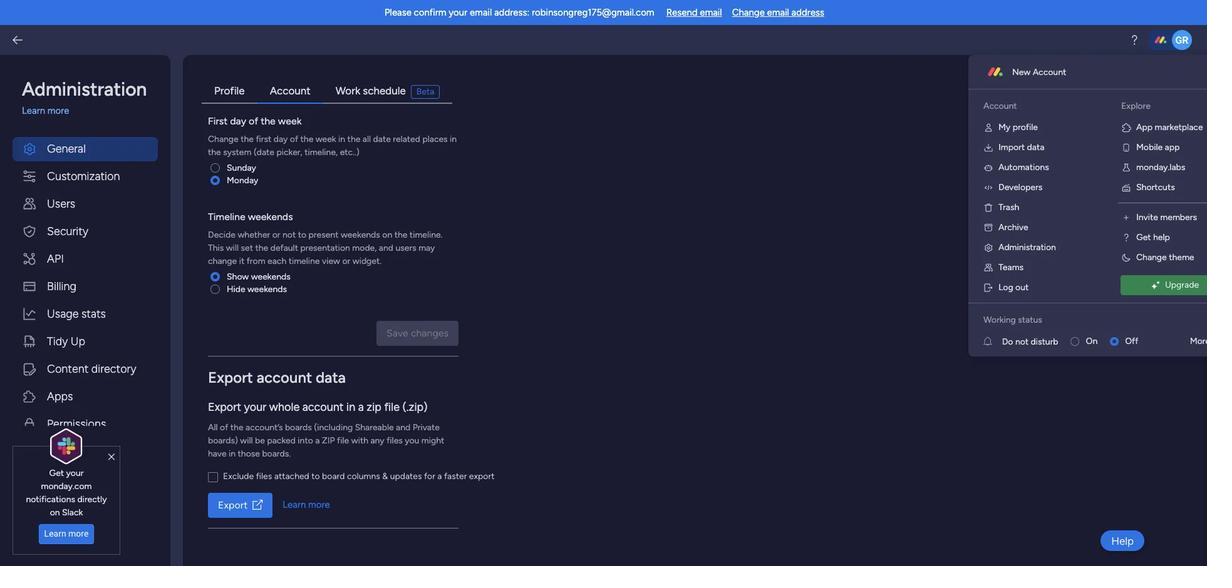 Task type: vqa. For each thing, say whether or not it's contained in the screenshot.
Main Table
no



Task type: locate. For each thing, give the bounding box(es) containing it.
0 vertical spatial to
[[298, 230, 306, 240]]

help image
[[1128, 34, 1141, 46]]

0 horizontal spatial account
[[270, 85, 311, 97]]

will inside decide whether or not to present weekends on the timeline. this will set the default presentation mode, and users may change it from each timeline view or widget.
[[226, 243, 239, 253]]

email right resend
[[700, 7, 722, 18]]

the up boards)
[[230, 423, 243, 433]]

email
[[470, 7, 492, 18], [700, 7, 722, 18], [767, 7, 789, 18]]

automations
[[999, 162, 1049, 173]]

email left address on the top
[[767, 7, 789, 18]]

0 vertical spatial your
[[449, 7, 467, 18]]

1 vertical spatial export
[[208, 401, 241, 414]]

1 vertical spatial files
[[256, 471, 272, 482]]

0 horizontal spatial a
[[315, 436, 320, 446]]

0 vertical spatial and
[[379, 243, 393, 253]]

1 vertical spatial week
[[316, 134, 336, 144]]

email for resend email
[[700, 7, 722, 18]]

0 vertical spatial get
[[1136, 232, 1151, 243]]

account
[[257, 369, 312, 387], [302, 401, 344, 414]]

2 vertical spatial account
[[984, 101, 1017, 112]]

file
[[384, 401, 400, 414], [337, 436, 349, 446]]

your right confirm
[[449, 7, 467, 18]]

1 vertical spatial a
[[315, 436, 320, 446]]

v2 surfce notifications image
[[984, 335, 1002, 349]]

directly
[[77, 495, 107, 505]]

1 horizontal spatial not
[[1015, 337, 1029, 347]]

0 vertical spatial administration
[[22, 78, 147, 101]]

your
[[449, 7, 467, 18], [244, 401, 267, 414], [66, 469, 84, 479]]

working status
[[984, 315, 1042, 326]]

more down board
[[308, 500, 330, 511]]

1 horizontal spatial email
[[700, 7, 722, 18]]

weekends down each
[[251, 272, 290, 282]]

1 vertical spatial your
[[244, 401, 267, 414]]

the up "system"
[[241, 134, 254, 144]]

1 vertical spatial administration
[[999, 242, 1056, 253]]

export your whole account in a zip file (.zip)
[[208, 401, 428, 414]]

weekends inside decide whether or not to present weekends on the timeline. this will set the default presentation mode, and users may change it from each timeline view or widget.
[[341, 230, 380, 240]]

in right have
[[229, 449, 236, 460]]

0 vertical spatial day
[[230, 115, 246, 127]]

change inside change the first day of the week in the all date related places in the system (date picker, timeline, etc..)
[[208, 134, 239, 144]]

week up timeline, at the top of the page
[[316, 134, 336, 144]]

users button
[[13, 192, 158, 216]]

day right first
[[230, 115, 246, 127]]

do not disturb
[[1002, 337, 1058, 347]]

0 vertical spatial learn more link
[[22, 104, 158, 118]]

1 vertical spatial change
[[208, 134, 239, 144]]

1 vertical spatial day
[[274, 134, 288, 144]]

1 horizontal spatial administration
[[999, 242, 1056, 253]]

2 horizontal spatial a
[[437, 471, 442, 482]]

hide weekends
[[227, 284, 287, 295]]

0 horizontal spatial email
[[470, 7, 492, 18]]

2 email from the left
[[700, 7, 722, 18]]

1 vertical spatial account
[[270, 85, 311, 97]]

1 horizontal spatial account
[[984, 101, 1017, 112]]

more down slack
[[68, 529, 89, 539]]

change
[[732, 7, 765, 18], [208, 134, 239, 144], [1136, 252, 1167, 263]]

export for export your whole account in a zip file (.zip)
[[208, 401, 241, 414]]

0 horizontal spatial files
[[256, 471, 272, 482]]

account up the (including
[[302, 401, 344, 414]]

get right get help image
[[1136, 232, 1151, 243]]

in left zip
[[346, 401, 355, 414]]

timeline weekends
[[208, 211, 293, 223]]

administration up general button on the left top of page
[[22, 78, 147, 101]]

please
[[385, 7, 412, 18]]

1 vertical spatial or
[[342, 256, 350, 267]]

0 horizontal spatial and
[[379, 243, 393, 253]]

1 vertical spatial learn more link
[[283, 499, 330, 513]]

1 horizontal spatial to
[[311, 471, 320, 482]]

trash
[[999, 202, 1019, 213]]

2 vertical spatial export
[[218, 500, 248, 512]]

or up the default
[[272, 230, 280, 240]]

export inside export button
[[218, 500, 248, 512]]

0 vertical spatial export
[[208, 369, 253, 387]]

explore
[[1121, 101, 1151, 112]]

1 horizontal spatial your
[[244, 401, 267, 414]]

new account
[[1012, 67, 1066, 77]]

0 horizontal spatial not
[[283, 230, 296, 240]]

data down my profile link on the right top of page
[[1027, 142, 1044, 153]]

&
[[382, 471, 388, 482]]

1 vertical spatial of
[[290, 134, 298, 144]]

and left users
[[379, 243, 393, 253]]

more link
[[1180, 332, 1207, 352]]

upgrade button
[[1121, 276, 1207, 296]]

out
[[1016, 283, 1029, 293]]

learn more link down the attached
[[283, 499, 330, 513]]

0 vertical spatial data
[[1027, 142, 1044, 153]]

get
[[1136, 232, 1151, 243], [49, 469, 64, 479]]

on down notifications
[[50, 508, 60, 519]]

1 horizontal spatial a
[[358, 401, 364, 414]]

my profile
[[999, 122, 1038, 133]]

0 vertical spatial files
[[387, 436, 403, 446]]

export account data
[[208, 369, 346, 387]]

show weekends
[[227, 272, 290, 282]]

not right do
[[1015, 337, 1029, 347]]

change down first
[[208, 134, 239, 144]]

0 vertical spatial will
[[226, 243, 239, 253]]

0 horizontal spatial get
[[49, 469, 64, 479]]

will left "set"
[[226, 243, 239, 253]]

0 horizontal spatial learn more link
[[22, 104, 158, 118]]

1 vertical spatial data
[[316, 369, 346, 387]]

tidy up
[[47, 335, 85, 349]]

to left board
[[311, 471, 320, 482]]

change down get help
[[1136, 252, 1167, 263]]

security button
[[13, 220, 158, 244]]

log out
[[999, 283, 1029, 293]]

will up those
[[240, 436, 253, 446]]

profile
[[214, 85, 245, 97]]

please confirm your email address: robinsongreg175@gmail.com
[[385, 7, 654, 18]]

(.zip)
[[402, 401, 428, 414]]

resend email link
[[666, 7, 722, 18]]

export button
[[208, 493, 273, 518]]

0 vertical spatial account
[[1033, 67, 1066, 77]]

1 horizontal spatial change
[[732, 7, 765, 18]]

content directory button
[[13, 357, 158, 382]]

developers image
[[984, 183, 994, 193]]

tidy
[[47, 335, 68, 349]]

get for help
[[1136, 232, 1151, 243]]

data up export your whole account in a zip file (.zip)
[[316, 369, 346, 387]]

change email address link
[[732, 7, 824, 18]]

of up picker,
[[290, 134, 298, 144]]

1 vertical spatial and
[[396, 423, 410, 433]]

hide
[[227, 284, 245, 295]]

resend
[[666, 7, 698, 18]]

zip
[[367, 401, 382, 414]]

1 horizontal spatial of
[[249, 115, 258, 127]]

2 horizontal spatial change
[[1136, 252, 1167, 263]]

0 horizontal spatial your
[[66, 469, 84, 479]]

account right the new
[[1033, 67, 1066, 77]]

address
[[792, 7, 824, 18]]

customization
[[47, 169, 120, 183]]

0 horizontal spatial will
[[226, 243, 239, 253]]

in right the places
[[450, 134, 457, 144]]

automations image
[[984, 163, 994, 173]]

1 vertical spatial file
[[337, 436, 349, 446]]

your up account's
[[244, 401, 267, 414]]

files right exclude
[[256, 471, 272, 482]]

0 horizontal spatial week
[[278, 115, 302, 127]]

0 horizontal spatial data
[[316, 369, 346, 387]]

1 horizontal spatial file
[[384, 401, 400, 414]]

archive
[[999, 222, 1028, 233]]

content
[[47, 362, 89, 376]]

2 vertical spatial of
[[220, 423, 228, 433]]

will
[[226, 243, 239, 253], [240, 436, 253, 446]]

trash image
[[984, 203, 994, 213]]

1 horizontal spatial get
[[1136, 232, 1151, 243]]

new
[[1012, 67, 1031, 77]]

0 vertical spatial file
[[384, 401, 400, 414]]

app marketplace
[[1136, 122, 1203, 133]]

learn more down the attached
[[283, 500, 330, 511]]

weekends
[[248, 211, 293, 223], [341, 230, 380, 240], [251, 272, 290, 282], [247, 284, 287, 295]]

change for change theme
[[1136, 252, 1167, 263]]

weekends up whether
[[248, 211, 293, 223]]

1 horizontal spatial on
[[382, 230, 392, 240]]

account up the my
[[984, 101, 1017, 112]]

the up from
[[255, 243, 268, 253]]

1 horizontal spatial learn more link
[[283, 499, 330, 513]]

administration link
[[974, 238, 1101, 258]]

0 vertical spatial week
[[278, 115, 302, 127]]

learn
[[22, 105, 45, 117], [283, 500, 306, 511], [44, 529, 66, 539]]

1 horizontal spatial day
[[274, 134, 288, 144]]

0 horizontal spatial day
[[230, 115, 246, 127]]

confirm
[[414, 7, 446, 18]]

get inside get your monday.com notifications directly on slack
[[49, 469, 64, 479]]

of up first
[[249, 115, 258, 127]]

0 vertical spatial a
[[358, 401, 364, 414]]

in up etc..)
[[338, 134, 345, 144]]

1 vertical spatial will
[[240, 436, 253, 446]]

0 horizontal spatial on
[[50, 508, 60, 519]]

0 vertical spatial account
[[257, 369, 312, 387]]

the up timeline, at the top of the page
[[300, 134, 313, 144]]

learn inside administration learn more
[[22, 105, 45, 117]]

weekends down show weekends
[[247, 284, 287, 295]]

log out image
[[984, 283, 994, 293]]

2 horizontal spatial your
[[449, 7, 467, 18]]

your for export your whole account in a zip file (.zip)
[[244, 401, 267, 414]]

or right view
[[342, 256, 350, 267]]

week down account 'link'
[[278, 115, 302, 127]]

administration for administration learn more
[[22, 78, 147, 101]]

packed
[[267, 436, 296, 446]]

1 horizontal spatial will
[[240, 436, 253, 446]]

2 vertical spatial your
[[66, 469, 84, 479]]

2 horizontal spatial email
[[767, 7, 789, 18]]

invite
[[1136, 212, 1158, 223]]

weekends for timeline weekends
[[248, 211, 293, 223]]

get up monday.com
[[49, 469, 64, 479]]

2 vertical spatial more
[[68, 529, 89, 539]]

your up monday.com
[[66, 469, 84, 479]]

2 vertical spatial change
[[1136, 252, 1167, 263]]

learn more button
[[39, 525, 94, 545]]

weekends for show weekends
[[251, 272, 290, 282]]

account up whole
[[257, 369, 312, 387]]

0 horizontal spatial administration
[[22, 78, 147, 101]]

0 vertical spatial more
[[47, 105, 69, 117]]

0 horizontal spatial learn more
[[44, 529, 89, 539]]

1 vertical spatial not
[[1015, 337, 1029, 347]]

0 horizontal spatial file
[[337, 436, 349, 446]]

get help image
[[1121, 233, 1131, 243]]

1 horizontal spatial week
[[316, 134, 336, 144]]

more up "general"
[[47, 105, 69, 117]]

presentation
[[300, 243, 350, 253]]

1 vertical spatial on
[[50, 508, 60, 519]]

billing
[[47, 280, 76, 293]]

0 vertical spatial or
[[272, 230, 280, 240]]

default
[[270, 243, 298, 253]]

1 vertical spatial account
[[302, 401, 344, 414]]

0 horizontal spatial change
[[208, 134, 239, 144]]

1 vertical spatial learn more
[[44, 529, 89, 539]]

0 vertical spatial on
[[382, 230, 392, 240]]

administration down archive link
[[999, 242, 1056, 253]]

or
[[272, 230, 280, 240], [342, 256, 350, 267]]

0 horizontal spatial to
[[298, 230, 306, 240]]

in inside all of the account's boards (including shareable and private boards) will be packed into a zip file with any files you might have in those boards.
[[229, 449, 236, 460]]

log
[[999, 283, 1013, 293]]

0 vertical spatial learn
[[22, 105, 45, 117]]

file inside all of the account's boards (including shareable and private boards) will be packed into a zip file with any files you might have in those boards.
[[337, 436, 349, 446]]

and inside decide whether or not to present weekends on the timeline. this will set the default presentation mode, and users may change it from each timeline view or widget.
[[379, 243, 393, 253]]

archive image
[[984, 223, 994, 233]]

change right resend email
[[732, 7, 765, 18]]

mobile
[[1136, 142, 1163, 153]]

profile link
[[202, 80, 257, 104]]

on left timeline.
[[382, 230, 392, 240]]

notifications
[[26, 495, 75, 505]]

1 horizontal spatial data
[[1027, 142, 1044, 153]]

general
[[47, 142, 86, 156]]

files right any
[[387, 436, 403, 446]]

(including
[[314, 423, 353, 433]]

on
[[382, 230, 392, 240], [50, 508, 60, 519]]

my profile image
[[984, 123, 994, 133]]

any
[[371, 436, 384, 446]]

data
[[1027, 142, 1044, 153], [316, 369, 346, 387]]

private
[[413, 423, 440, 433]]

weekends up mode,
[[341, 230, 380, 240]]

and inside all of the account's boards (including shareable and private boards) will be packed into a zip file with any files you might have in those boards.
[[396, 423, 410, 433]]

the inside all of the account's boards (including shareable and private boards) will be packed into a zip file with any files you might have in those boards.
[[230, 423, 243, 433]]

and up "you"
[[396, 423, 410, 433]]

all
[[208, 423, 218, 433]]

3 email from the left
[[767, 7, 789, 18]]

of inside change the first day of the week in the all date related places in the system (date picker, timeline, etc..)
[[290, 134, 298, 144]]

the up first
[[261, 115, 276, 127]]

change email address
[[732, 7, 824, 18]]

of right all
[[220, 423, 228, 433]]

1 vertical spatial more
[[308, 500, 330, 511]]

more inside button
[[68, 529, 89, 539]]

more for learn more button
[[68, 529, 89, 539]]

account up first day of the week
[[270, 85, 311, 97]]

1 vertical spatial get
[[49, 469, 64, 479]]

1 horizontal spatial files
[[387, 436, 403, 446]]

email left address:
[[470, 7, 492, 18]]

monday
[[227, 175, 258, 186]]

of inside all of the account's boards (including shareable and private boards) will be packed into a zip file with any files you might have in those boards.
[[220, 423, 228, 433]]

not up the default
[[283, 230, 296, 240]]

mobile app
[[1136, 142, 1180, 153]]

day up picker,
[[274, 134, 288, 144]]

learn more down slack
[[44, 529, 89, 539]]

for
[[424, 471, 435, 482]]

will inside all of the account's boards (including shareable and private boards) will be packed into a zip file with any files you might have in those boards.
[[240, 436, 253, 446]]

0 horizontal spatial or
[[272, 230, 280, 240]]

on inside get your monday.com notifications directly on slack
[[50, 508, 60, 519]]

2 vertical spatial a
[[437, 471, 442, 482]]

0 vertical spatial learn more
[[283, 500, 330, 511]]

all
[[363, 134, 371, 144]]

1 horizontal spatial and
[[396, 423, 410, 433]]

0 vertical spatial change
[[732, 7, 765, 18]]

learn more link up general button on the left top of page
[[22, 104, 158, 118]]

a
[[358, 401, 364, 414], [315, 436, 320, 446], [437, 471, 442, 482]]

slack
[[62, 508, 83, 519]]

2 vertical spatial learn
[[44, 529, 66, 539]]

2 horizontal spatial of
[[290, 134, 298, 144]]

your inside get your monday.com notifications directly on slack
[[66, 469, 84, 479]]

to left present
[[298, 230, 306, 240]]



Task type: describe. For each thing, give the bounding box(es) containing it.
email for change email address
[[767, 7, 789, 18]]

import data
[[999, 142, 1044, 153]]

a inside all of the account's boards (including shareable and private boards) will be packed into a zip file with any files you might have in those boards.
[[315, 436, 320, 446]]

all of the account's boards (including shareable and private boards) will be packed into a zip file with any files you might have in those boards.
[[208, 423, 444, 460]]

the left all
[[347, 134, 360, 144]]

picker,
[[277, 147, 302, 158]]

schedule
[[363, 85, 406, 97]]

export for export account data
[[208, 369, 253, 387]]

zip
[[322, 436, 335, 446]]

account inside 'link'
[[270, 85, 311, 97]]

general button
[[13, 137, 158, 161]]

change for change the first day of the week in the all date related places in the system (date picker, timeline, etc..)
[[208, 134, 239, 144]]

data inside import data link
[[1027, 142, 1044, 153]]

to inside decide whether or not to present weekends on the timeline. this will set the default presentation mode, and users may change it from each timeline view or widget.
[[298, 230, 306, 240]]

related
[[393, 134, 420, 144]]

export for export
[[218, 500, 248, 512]]

monday.labs
[[1136, 162, 1185, 173]]

mobile app image
[[1121, 143, 1131, 153]]

etc..)
[[340, 147, 359, 158]]

the left "system"
[[208, 147, 221, 158]]

permissions button
[[13, 413, 158, 437]]

1 horizontal spatial or
[[342, 256, 350, 267]]

weekends for hide weekends
[[247, 284, 287, 295]]

usage stats
[[47, 307, 106, 321]]

disturb
[[1031, 337, 1058, 347]]

on inside decide whether or not to present weekends on the timeline. this will set the default presentation mode, and users may change it from each timeline view or widget.
[[382, 230, 392, 240]]

may
[[419, 243, 435, 253]]

columns
[[347, 471, 380, 482]]

change for change email address
[[732, 7, 765, 18]]

usage
[[47, 307, 79, 321]]

billing button
[[13, 275, 158, 299]]

learn inside button
[[44, 529, 66, 539]]

upgrade stars new image
[[1151, 281, 1160, 290]]

permissions
[[47, 418, 106, 431]]

decide
[[208, 230, 236, 240]]

stats
[[81, 307, 106, 321]]

greg robinson image
[[1172, 30, 1192, 50]]

beta
[[416, 86, 434, 97]]

this
[[208, 243, 224, 253]]

have
[[208, 449, 227, 460]]

dapulse x slim image
[[108, 452, 115, 463]]

exclude files attached to board columns & updates for a faster export
[[223, 471, 495, 482]]

help
[[1153, 232, 1170, 243]]

monday.labs image
[[1121, 163, 1131, 173]]

boards)
[[208, 436, 238, 446]]

shortcuts
[[1136, 182, 1175, 193]]

administration image
[[984, 243, 994, 253]]

1 vertical spatial to
[[311, 471, 320, 482]]

trash link
[[974, 198, 1101, 218]]

show
[[227, 272, 249, 282]]

be
[[255, 436, 265, 446]]

get your monday.com notifications directly on slack
[[26, 469, 107, 519]]

get for your
[[49, 469, 64, 479]]

administration for administration
[[999, 242, 1056, 253]]

import data image
[[984, 143, 994, 153]]

2 horizontal spatial account
[[1033, 67, 1066, 77]]

your for get your monday.com notifications directly on slack
[[66, 469, 84, 479]]

timeline
[[208, 211, 245, 223]]

back to workspace image
[[11, 34, 24, 46]]

(date
[[254, 147, 274, 158]]

1 horizontal spatial learn more
[[283, 500, 330, 511]]

more for the right learn more link
[[308, 500, 330, 511]]

invite members image
[[1121, 213, 1131, 223]]

off
[[1125, 336, 1139, 347]]

marketplace
[[1155, 122, 1203, 133]]

status
[[1018, 315, 1042, 326]]

help
[[1111, 535, 1134, 548]]

the up users
[[394, 230, 407, 240]]

account link
[[257, 80, 323, 104]]

security
[[47, 225, 88, 238]]

first day of the week
[[208, 115, 302, 127]]

present
[[309, 230, 339, 240]]

work schedule
[[336, 85, 406, 97]]

files inside all of the account's boards (including shareable and private boards) will be packed into a zip file with any files you might have in those boards.
[[387, 436, 403, 446]]

up
[[71, 335, 85, 349]]

learn more inside button
[[44, 529, 89, 539]]

teams image
[[984, 263, 994, 273]]

day inside change the first day of the week in the all date related places in the system (date picker, timeline, etc..)
[[274, 134, 288, 144]]

updates
[[390, 471, 422, 482]]

resend email
[[666, 7, 722, 18]]

into
[[298, 436, 313, 446]]

from
[[247, 256, 265, 267]]

shortcuts image
[[1121, 183, 1131, 193]]

view
[[322, 256, 340, 267]]

1 email from the left
[[470, 7, 492, 18]]

mode,
[[352, 243, 377, 253]]

exclude
[[223, 471, 254, 482]]

invite members
[[1136, 212, 1197, 223]]

places
[[422, 134, 448, 144]]

attached
[[274, 471, 309, 482]]

it
[[239, 256, 244, 267]]

week inside change the first day of the week in the all date related places in the system (date picker, timeline, etc..)
[[316, 134, 336, 144]]

widget.
[[352, 256, 382, 267]]

my profile link
[[974, 118, 1101, 138]]

monday.com
[[41, 482, 92, 492]]

upgrade
[[1165, 280, 1199, 291]]

import
[[999, 142, 1025, 153]]

might
[[422, 436, 444, 446]]

timeline,
[[305, 147, 338, 158]]

system
[[223, 147, 251, 158]]

change theme
[[1136, 252, 1194, 263]]

tidy up button
[[13, 330, 158, 354]]

address:
[[494, 7, 529, 18]]

usage stats button
[[13, 302, 158, 327]]

administration learn more
[[22, 78, 147, 117]]

v2 export image
[[253, 501, 263, 511]]

my
[[999, 122, 1011, 133]]

more inside administration learn more
[[47, 105, 69, 117]]

first
[[256, 134, 271, 144]]

import data link
[[974, 138, 1101, 158]]

boards
[[285, 423, 312, 433]]

not inside decide whether or not to present weekends on the timeline. this will set the default presentation mode, and users may change it from each timeline view or widget.
[[283, 230, 296, 240]]

change theme image
[[1121, 253, 1131, 263]]

theme
[[1169, 252, 1194, 263]]

1 vertical spatial learn
[[283, 500, 306, 511]]

timeline
[[289, 256, 320, 267]]



